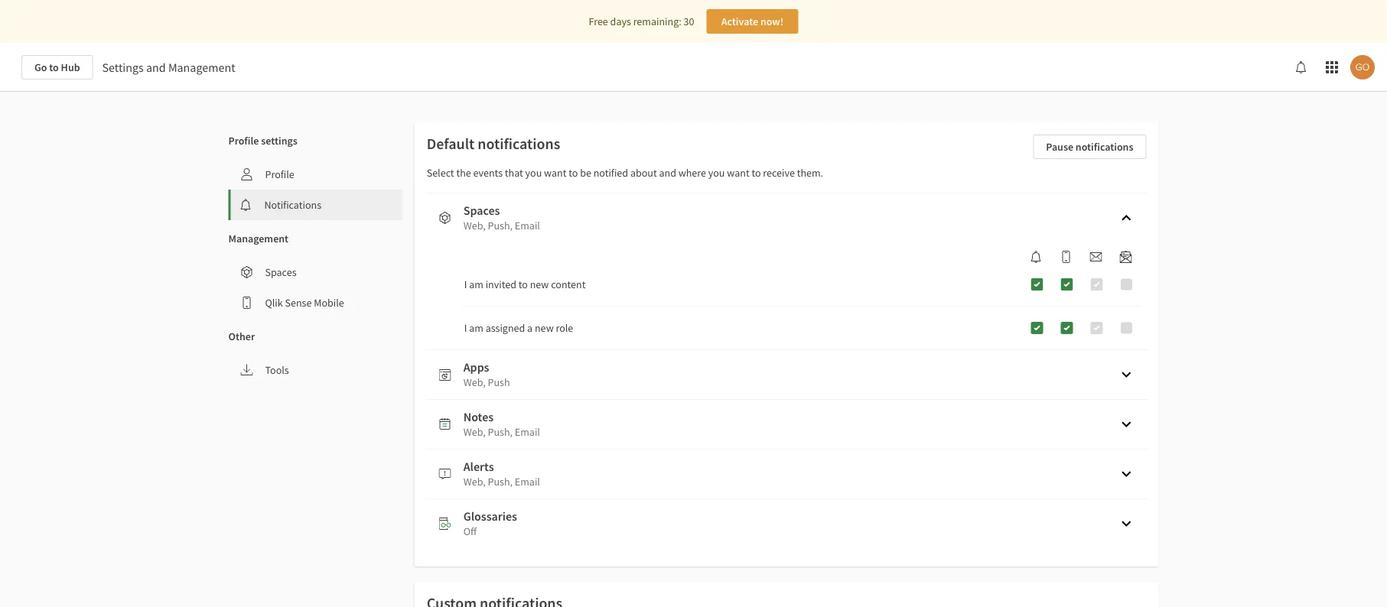 Task type: locate. For each thing, give the bounding box(es) containing it.
push,
[[488, 219, 513, 233], [488, 426, 513, 439], [488, 475, 513, 489]]

profile left "settings"
[[229, 134, 259, 148]]

1 vertical spatial spaces
[[265, 266, 297, 279]]

push, for spaces
[[488, 219, 513, 233]]

2 am from the top
[[469, 322, 484, 335]]

assigned
[[486, 322, 525, 335]]

and right the settings
[[146, 60, 166, 75]]

email inside alerts web, push, email
[[515, 475, 540, 489]]

activate now! link
[[707, 9, 799, 34]]

email inside spaces web, push, email
[[515, 219, 540, 233]]

2 web, from the top
[[464, 376, 486, 390]]

1 vertical spatial am
[[469, 322, 484, 335]]

you right where on the top of the page
[[709, 166, 725, 180]]

3 push, from the top
[[488, 475, 513, 489]]

activate
[[722, 15, 759, 28]]

new for content
[[530, 278, 549, 292]]

want
[[544, 166, 567, 180], [727, 166, 750, 180]]

spaces up qlik
[[265, 266, 297, 279]]

1 i from the top
[[464, 278, 467, 292]]

new
[[530, 278, 549, 292], [535, 322, 554, 335]]

receive
[[764, 166, 795, 180]]

settings
[[102, 60, 144, 75]]

email for spaces
[[515, 219, 540, 233]]

spaces for spaces web, push, email
[[464, 203, 500, 218]]

web, inside spaces web, push, email
[[464, 219, 486, 233]]

web, down the alerts
[[464, 475, 486, 489]]

1 horizontal spatial and
[[659, 166, 677, 180]]

web, down the 'notes'
[[464, 426, 486, 439]]

2 want from the left
[[727, 166, 750, 180]]

3 web, from the top
[[464, 426, 486, 439]]

to right the go
[[49, 60, 59, 74]]

email inside notes web, push, email
[[515, 426, 540, 439]]

1 horizontal spatial want
[[727, 166, 750, 180]]

push, inside spaces web, push, email
[[488, 219, 513, 233]]

role
[[556, 322, 574, 335]]

about
[[631, 166, 657, 180]]

web, inside notes web, push, email
[[464, 426, 486, 439]]

notifications link
[[231, 190, 402, 220]]

email
[[515, 219, 540, 233], [515, 426, 540, 439], [515, 475, 540, 489]]

and right about
[[659, 166, 677, 180]]

0 vertical spatial am
[[469, 278, 484, 292]]

profile
[[229, 134, 259, 148], [265, 168, 295, 181]]

i
[[464, 278, 467, 292], [464, 322, 467, 335]]

0 horizontal spatial want
[[544, 166, 567, 180]]

you right the that
[[526, 166, 542, 180]]

1 vertical spatial new
[[535, 322, 554, 335]]

push, down the alerts
[[488, 475, 513, 489]]

notifications sent to your email image
[[1091, 251, 1103, 263]]

0 horizontal spatial you
[[526, 166, 542, 180]]

email for alerts
[[515, 475, 540, 489]]

1 vertical spatial email
[[515, 426, 540, 439]]

want left "receive"
[[727, 166, 750, 180]]

push, inside alerts web, push, email
[[488, 475, 513, 489]]

0 horizontal spatial and
[[146, 60, 166, 75]]

glossaries
[[464, 509, 518, 524]]

1 vertical spatial i
[[464, 322, 467, 335]]

email down the that
[[515, 219, 540, 233]]

0 horizontal spatial profile
[[229, 134, 259, 148]]

2 vertical spatial push,
[[488, 475, 513, 489]]

settings and management
[[102, 60, 235, 75]]

i for i am invited to new content
[[464, 278, 467, 292]]

4 web, from the top
[[464, 475, 486, 489]]

push, for notes
[[488, 426, 513, 439]]

1 push, from the top
[[488, 219, 513, 233]]

push, down the 'notes'
[[488, 426, 513, 439]]

go
[[34, 60, 47, 74]]

am
[[469, 278, 484, 292], [469, 322, 484, 335]]

30
[[684, 15, 695, 28]]

profile for profile
[[265, 168, 295, 181]]

default
[[427, 134, 475, 153]]

i left assigned
[[464, 322, 467, 335]]

1 vertical spatial push,
[[488, 426, 513, 439]]

notifications right pause at the top right of page
[[1076, 140, 1134, 154]]

off
[[464, 525, 477, 539]]

pause notifications button
[[1034, 135, 1147, 159]]

1 vertical spatial profile
[[265, 168, 295, 181]]

i for i am assigned a new role
[[464, 322, 467, 335]]

1 horizontal spatial profile
[[265, 168, 295, 181]]

i left invited
[[464, 278, 467, 292]]

the
[[457, 166, 471, 180]]

i am invited to new content
[[464, 278, 586, 292]]

am for invited
[[469, 278, 484, 292]]

profile up notifications
[[265, 168, 295, 181]]

spaces down "events"
[[464, 203, 500, 218]]

new right "a"
[[535, 322, 554, 335]]

new for role
[[535, 322, 554, 335]]

events
[[473, 166, 503, 180]]

push, inside notes web, push, email
[[488, 426, 513, 439]]

pause
[[1047, 140, 1074, 154]]

email up glossaries
[[515, 475, 540, 489]]

0 vertical spatial push,
[[488, 219, 513, 233]]

0 vertical spatial email
[[515, 219, 540, 233]]

and
[[146, 60, 166, 75], [659, 166, 677, 180]]

0 horizontal spatial spaces
[[265, 266, 297, 279]]

1 horizontal spatial you
[[709, 166, 725, 180]]

push, down "events"
[[488, 219, 513, 233]]

spaces for spaces
[[265, 266, 297, 279]]

1 email from the top
[[515, 219, 540, 233]]

notifications
[[264, 198, 322, 212]]

1 horizontal spatial spaces
[[464, 203, 500, 218]]

them.
[[797, 166, 824, 180]]

want left the be on the top left
[[544, 166, 567, 180]]

push, for alerts
[[488, 475, 513, 489]]

spaces inside spaces web, push, email
[[464, 203, 500, 218]]

new left content
[[530, 278, 549, 292]]

notifications up the that
[[478, 134, 561, 153]]

web, down the
[[464, 219, 486, 233]]

2 vertical spatial email
[[515, 475, 540, 489]]

web, inside apps web, push
[[464, 376, 486, 390]]

am left invited
[[469, 278, 484, 292]]

1 web, from the top
[[464, 219, 486, 233]]

management
[[168, 60, 235, 75], [229, 232, 289, 246]]

notifications bundled in a daily email digest image
[[1120, 251, 1133, 263]]

0 vertical spatial profile
[[229, 134, 259, 148]]

web, inside alerts web, push, email
[[464, 475, 486, 489]]

spaces web, push, email
[[464, 203, 540, 233]]

notifications for pause notifications
[[1076, 140, 1134, 154]]

0 vertical spatial spaces
[[464, 203, 500, 218]]

tools link
[[229, 355, 402, 386]]

select
[[427, 166, 454, 180]]

notifications inside "button"
[[1076, 140, 1134, 154]]

2 email from the top
[[515, 426, 540, 439]]

3 email from the top
[[515, 475, 540, 489]]

you
[[526, 166, 542, 180], [709, 166, 725, 180]]

hub
[[61, 60, 80, 74]]

am left assigned
[[469, 322, 484, 335]]

web, for apps
[[464, 376, 486, 390]]

spaces
[[464, 203, 500, 218], [265, 266, 297, 279]]

i am assigned a new role
[[464, 322, 574, 335]]

0 vertical spatial i
[[464, 278, 467, 292]]

days
[[611, 15, 631, 28]]

2 push, from the top
[[488, 426, 513, 439]]

0 vertical spatial new
[[530, 278, 549, 292]]

notifications
[[478, 134, 561, 153], [1076, 140, 1134, 154]]

1 horizontal spatial notifications
[[1076, 140, 1134, 154]]

0 horizontal spatial notifications
[[478, 134, 561, 153]]

email for notes
[[515, 426, 540, 439]]

1 am from the top
[[469, 278, 484, 292]]

email up alerts web, push, email on the left bottom of page
[[515, 426, 540, 439]]

profile for profile settings
[[229, 134, 259, 148]]

to
[[49, 60, 59, 74], [569, 166, 578, 180], [752, 166, 761, 180], [519, 278, 528, 292]]

web, down 'apps'
[[464, 376, 486, 390]]

qlik sense mobile link
[[229, 288, 402, 318]]

web,
[[464, 219, 486, 233], [464, 376, 486, 390], [464, 426, 486, 439], [464, 475, 486, 489]]

free days remaining: 30
[[589, 15, 695, 28]]

2 i from the top
[[464, 322, 467, 335]]



Task type: describe. For each thing, give the bounding box(es) containing it.
notified
[[594, 166, 629, 180]]

glossaries off
[[464, 509, 518, 539]]

1 vertical spatial management
[[229, 232, 289, 246]]

am for assigned
[[469, 322, 484, 335]]

settings
[[261, 134, 298, 148]]

push
[[488, 376, 510, 390]]

alerts
[[464, 459, 494, 475]]

to right invited
[[519, 278, 528, 292]]

gary orlando image
[[1351, 55, 1376, 80]]

go to hub
[[34, 60, 80, 74]]

default notifications
[[427, 134, 561, 153]]

a
[[528, 322, 533, 335]]

profile settings
[[229, 134, 298, 148]]

activate now!
[[722, 15, 784, 28]]

to left the be on the top left
[[569, 166, 578, 180]]

notifications sent to your email element
[[1084, 251, 1109, 263]]

web, for alerts
[[464, 475, 486, 489]]

other
[[229, 330, 255, 344]]

remaining:
[[634, 15, 682, 28]]

1 want from the left
[[544, 166, 567, 180]]

sense
[[285, 296, 312, 310]]

qlik
[[265, 296, 283, 310]]

2 you from the left
[[709, 166, 725, 180]]

qlik sense mobile
[[265, 296, 344, 310]]

notes
[[464, 410, 494, 425]]

apps web, push
[[464, 360, 510, 390]]

notes web, push, email
[[464, 410, 540, 439]]

notifications bundled in a daily email digest element
[[1114, 251, 1139, 263]]

profile link
[[229, 159, 402, 190]]

to left "receive"
[[752, 166, 761, 180]]

content
[[551, 278, 586, 292]]

be
[[580, 166, 592, 180]]

tools
[[265, 364, 289, 377]]

that
[[505, 166, 523, 180]]

where
[[679, 166, 707, 180]]

alerts web, push, email
[[464, 459, 540, 489]]

1 you from the left
[[526, 166, 542, 180]]

spaces link
[[229, 257, 402, 288]]

now!
[[761, 15, 784, 28]]

pause notifications
[[1047, 140, 1134, 154]]

web, for spaces
[[464, 219, 486, 233]]

go to hub link
[[21, 55, 93, 80]]

notifications when using qlik sense in a browser element
[[1025, 251, 1049, 263]]

0 vertical spatial and
[[146, 60, 166, 75]]

web, for notes
[[464, 426, 486, 439]]

free
[[589, 15, 608, 28]]

select the events that you want to be notified about and where you want to receive them.
[[427, 166, 824, 180]]

apps
[[464, 360, 490, 375]]

mobile
[[314, 296, 344, 310]]

0 vertical spatial management
[[168, 60, 235, 75]]

invited
[[486, 278, 517, 292]]

1 vertical spatial and
[[659, 166, 677, 180]]

notifications when using qlik sense in a browser image
[[1031, 251, 1043, 263]]

notifications for default notifications
[[478, 134, 561, 153]]

push notifications in qlik sense mobile image
[[1061, 251, 1073, 263]]

push notifications in qlik sense mobile element
[[1055, 251, 1079, 263]]



Task type: vqa. For each thing, say whether or not it's contained in the screenshot.


